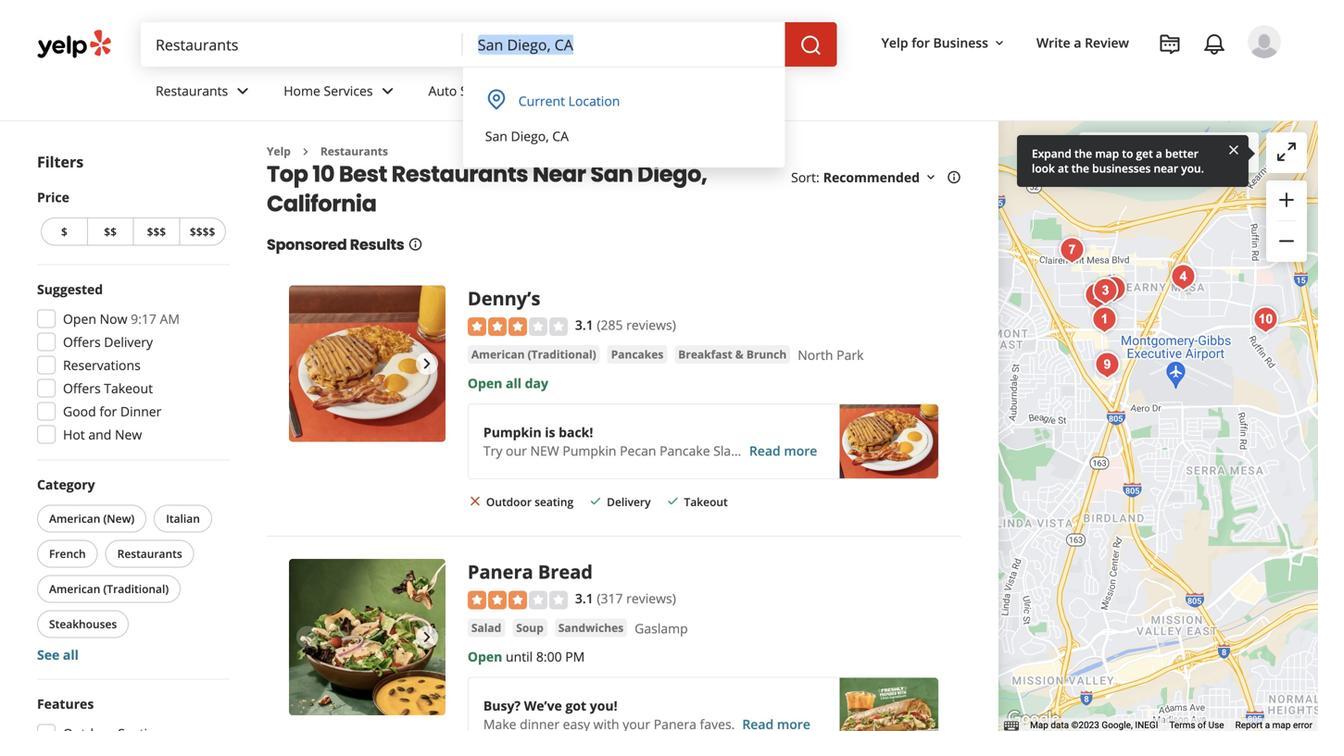 Task type: vqa. For each thing, say whether or not it's contained in the screenshot.
the leftmost DELIVERY
yes



Task type: describe. For each thing, give the bounding box(es) containing it.
close image
[[1226, 141, 1241, 157]]

get
[[1136, 146, 1153, 161]]

sandwiches
[[558, 621, 624, 636]]

sandwiches link
[[555, 619, 627, 638]]

american for 'american (new)' button
[[49, 511, 100, 527]]

american (traditional) link
[[468, 345, 600, 364]]

price group
[[37, 188, 230, 250]]

1 vertical spatial restaurants link
[[320, 144, 388, 159]]

hot and new
[[63, 426, 142, 444]]

and
[[88, 426, 111, 444]]

0 vertical spatial american (traditional) button
[[468, 345, 600, 364]]

features group
[[31, 695, 230, 732]]

terms of use link
[[1169, 720, 1224, 731]]

of
[[1198, 720, 1206, 731]]

map for to
[[1095, 146, 1119, 161]]

a for report
[[1265, 720, 1270, 731]]

current location
[[519, 92, 620, 110]]

san inside top 10 best restaurants near san diego, california
[[590, 159, 633, 190]]

expand the map to get a better look at the businesses near you. tooltip
[[1017, 135, 1249, 187]]

restaurants button
[[105, 540, 194, 568]]

report a map error link
[[1235, 720, 1313, 731]]

results
[[350, 234, 404, 255]]

location
[[568, 92, 620, 110]]

for for yelp
[[912, 34, 930, 51]]

(traditional) for top american (traditional) button
[[528, 347, 596, 362]]

steakhouses button
[[37, 611, 129, 639]]

more
[[565, 82, 597, 100]]

american (traditional) for top american (traditional) button
[[471, 347, 596, 362]]

read
[[749, 442, 781, 460]]

business categories element
[[141, 67, 1281, 120]]

panera bread image
[[289, 560, 445, 716]]

hot
[[63, 426, 85, 444]]

until
[[506, 648, 533, 666]]

for for good
[[99, 403, 117, 421]]

$$$$
[[190, 224, 215, 239]]

$$$ button
[[133, 218, 179, 246]]

moves
[[1208, 144, 1248, 162]]

24 chevron down v2 image for auto services
[[513, 80, 535, 102]]

expand map image
[[1275, 141, 1298, 163]]

user actions element
[[867, 23, 1307, 137]]

as
[[1160, 144, 1174, 162]]

brunch
[[746, 347, 787, 362]]

salad
[[471, 621, 501, 636]]

8:00
[[536, 648, 562, 666]]

search image
[[800, 34, 822, 57]]

top 10 best restaurants near san diego, california
[[267, 159, 707, 219]]

open for filters
[[63, 310, 96, 328]]

terms of use
[[1169, 720, 1224, 731]]

price
[[37, 188, 69, 206]]

services for auto services
[[460, 82, 509, 100]]

pancakes link
[[607, 345, 667, 364]]

open until 8:00 pm
[[468, 648, 585, 666]]

reservations
[[63, 357, 141, 374]]

panera
[[468, 560, 533, 585]]

3.1 star rating image for denny's
[[468, 318, 568, 336]]

top
[[267, 159, 308, 190]]

&
[[735, 347, 744, 362]]

pancakes button
[[607, 345, 667, 364]]

california
[[267, 188, 377, 219]]

report a map error
[[1235, 720, 1313, 731]]

restaurants inside business categories element
[[156, 82, 228, 100]]

features
[[37, 696, 94, 713]]

$ button
[[41, 218, 87, 246]]

breakfast
[[678, 347, 732, 362]]

offers for offers takeout
[[63, 380, 101, 397]]

french button
[[37, 540, 98, 568]]

pumpkin is back! try our new pumpkin pecan pancake slam® read more
[[483, 424, 817, 460]]

bud's louisiana cafe image
[[1247, 301, 1284, 339]]

yelp for business
[[881, 34, 988, 51]]

back!
[[559, 424, 593, 441]]

american for top american (traditional) button
[[471, 347, 525, 362]]

near
[[532, 159, 586, 190]]

$$$$ button
[[179, 218, 226, 246]]

pecan
[[620, 442, 656, 460]]

terms
[[1169, 720, 1195, 731]]

see all button
[[37, 647, 79, 664]]

3.1 (285 reviews)
[[575, 316, 676, 334]]

3.1 star rating image for panera bread
[[468, 592, 568, 610]]

reviews) for panera bread
[[626, 590, 676, 608]]

a for write
[[1074, 34, 1081, 51]]

yuk dae jang image
[[1054, 232, 1091, 269]]

auto services link
[[414, 67, 550, 120]]

16 chevron down v2 image
[[992, 36, 1007, 51]]

steamy piggy image
[[1087, 273, 1124, 310]]

24 chevron down v2 image for more
[[601, 80, 623, 102]]

map for moves
[[1177, 144, 1204, 162]]

google,
[[1102, 720, 1133, 731]]

day
[[525, 374, 548, 392]]

1 vertical spatial delivery
[[607, 494, 651, 510]]

sort:
[[791, 168, 819, 186]]

keyboard shortcuts image
[[1004, 722, 1019, 731]]

3.1 for panera bread
[[575, 590, 593, 608]]

north park
[[798, 346, 864, 364]]

ten seconds yunnan rice noodle image
[[1095, 271, 1132, 308]]

16 checkmark v2 image for takeout
[[666, 494, 680, 509]]

24 chevron down v2 image for home services
[[377, 80, 399, 102]]

denny's
[[468, 286, 540, 311]]

1 vertical spatial pumpkin
[[563, 442, 616, 460]]

(285
[[597, 316, 623, 334]]

ruby a. image
[[1248, 25, 1281, 58]]

busy?
[[483, 698, 521, 715]]

expand
[[1032, 146, 1072, 161]]

16 info v2 image
[[408, 237, 423, 252]]

write a review
[[1036, 34, 1129, 51]]

map data ©2023 google, inegi
[[1030, 720, 1158, 731]]

diego, inside top 10 best restaurants near san diego, california
[[637, 159, 707, 190]]

salad button
[[468, 619, 505, 638]]

9:17
[[131, 310, 156, 328]]

16 chevron down v2 image
[[924, 170, 938, 185]]

better
[[1165, 146, 1199, 161]]

park
[[837, 346, 864, 364]]

suggested
[[37, 281, 103, 298]]

0 horizontal spatial restaurants link
[[141, 67, 269, 120]]

24 marker v2 image
[[485, 88, 507, 111]]

recommended button
[[823, 168, 938, 186]]

busy? we've got you! link
[[469, 679, 938, 732]]

more
[[784, 442, 817, 460]]

you!
[[590, 698, 617, 715]]

offers delivery
[[63, 333, 153, 351]]

$$$
[[147, 224, 166, 239]]

good for dinner
[[63, 403, 162, 421]]

0 vertical spatial group
[[1266, 181, 1307, 262]]

0 horizontal spatial diego,
[[511, 127, 549, 145]]

seating
[[535, 494, 574, 510]]

$$
[[104, 224, 117, 239]]

google image
[[1003, 708, 1064, 732]]

bread
[[538, 560, 593, 585]]



Task type: locate. For each thing, give the bounding box(es) containing it.
american (traditional) up steakhouses
[[49, 582, 169, 597]]

16 close v2 image
[[468, 494, 482, 509]]

open all day
[[468, 374, 548, 392]]

san diego, ca link
[[474, 119, 770, 153]]

open down salad link
[[468, 648, 502, 666]]

breakfast & brunch button
[[675, 345, 790, 364]]

0 horizontal spatial for
[[99, 403, 117, 421]]

for down the offers takeout
[[99, 403, 117, 421]]

delivery down the open now 9:17 am
[[104, 333, 153, 351]]

3.1 left (285
[[575, 316, 593, 334]]

0 horizontal spatial map
[[1095, 146, 1119, 161]]

0 horizontal spatial american (traditional)
[[49, 582, 169, 597]]

see all
[[37, 647, 79, 664]]

3.1 left (317
[[575, 590, 593, 608]]

slideshow element for denny's
[[289, 286, 445, 442]]

0 vertical spatial takeout
[[104, 380, 153, 397]]

next image
[[416, 627, 438, 649]]

all for see
[[63, 647, 79, 664]]

zoom in image
[[1275, 189, 1298, 211]]

0 vertical spatial pumpkin
[[483, 424, 542, 441]]

american (traditional) up day
[[471, 347, 596, 362]]

0 vertical spatial open
[[63, 310, 96, 328]]

(traditional) up day
[[528, 347, 596, 362]]

2 24 chevron down v2 image from the left
[[513, 80, 535, 102]]

home
[[284, 82, 320, 100]]

ca
[[552, 127, 569, 145]]

american down french button
[[49, 582, 100, 597]]

diego,
[[511, 127, 549, 145], [637, 159, 707, 190]]

services for home services
[[324, 82, 373, 100]]

diego, left ca
[[511, 127, 549, 145]]

american up open all day at the bottom of the page
[[471, 347, 525, 362]]

  text field
[[478, 34, 770, 55]]

for inside yelp for business "button"
[[912, 34, 930, 51]]

16 checkmark v2 image down pancake
[[666, 494, 680, 509]]

0 vertical spatial american (traditional)
[[471, 347, 596, 362]]

slideshow element for panera bread
[[289, 560, 445, 716]]

1 horizontal spatial for
[[912, 34, 930, 51]]

1 horizontal spatial american (traditional)
[[471, 347, 596, 362]]

san down 24 marker v2 image
[[485, 127, 507, 145]]

0 vertical spatial restaurants link
[[141, 67, 269, 120]]

0 vertical spatial slideshow element
[[289, 286, 445, 442]]

16 checkmark v2 image for delivery
[[588, 494, 603, 509]]

auto
[[428, 82, 457, 100]]

None search field
[[141, 22, 841, 67]]

0 vertical spatial american
[[471, 347, 525, 362]]

1 vertical spatial american (traditional)
[[49, 582, 169, 597]]

0 vertical spatial diego,
[[511, 127, 549, 145]]

2 vertical spatial american
[[49, 582, 100, 597]]

2 reviews) from the top
[[626, 590, 676, 608]]

map left to
[[1095, 146, 1119, 161]]

map right as
[[1177, 144, 1204, 162]]

1 horizontal spatial san
[[590, 159, 633, 190]]

2 24 chevron down v2 image from the left
[[601, 80, 623, 102]]

a right report at right
[[1265, 720, 1270, 731]]

0 horizontal spatial takeout
[[104, 380, 153, 397]]

0 horizontal spatial 16 checkmark v2 image
[[588, 494, 603, 509]]

1 24 chevron down v2 image from the left
[[232, 80, 254, 102]]

soup link
[[512, 619, 547, 638]]

1 vertical spatial a
[[1156, 146, 1162, 161]]

sponsored
[[267, 234, 347, 255]]

panera bread
[[468, 560, 593, 585]]

search as map moves
[[1116, 144, 1248, 162]]

1 vertical spatial open
[[468, 374, 502, 392]]

1 horizontal spatial services
[[460, 82, 509, 100]]

busy? we've got you!
[[483, 698, 617, 715]]

2 services from the left
[[460, 82, 509, 100]]

restaurants inside restaurants button
[[117, 546, 182, 562]]

1 16 checkmark v2 image from the left
[[588, 494, 603, 509]]

0 horizontal spatial yelp
[[267, 144, 291, 159]]

1 vertical spatial group
[[31, 280, 230, 450]]

2 horizontal spatial map
[[1272, 720, 1291, 731]]

None field
[[156, 34, 448, 55], [478, 34, 770, 55], [478, 34, 770, 55]]

0 horizontal spatial a
[[1074, 34, 1081, 51]]

0 vertical spatial all
[[506, 374, 521, 392]]

0 vertical spatial for
[[912, 34, 930, 51]]

good
[[63, 403, 96, 421]]

filters
[[37, 152, 84, 172]]

0 vertical spatial a
[[1074, 34, 1081, 51]]

services inside home services link
[[324, 82, 373, 100]]

zoom out image
[[1275, 230, 1298, 252]]

current
[[519, 92, 565, 110]]

Find text field
[[156, 34, 448, 55]]

offers for offers delivery
[[63, 333, 101, 351]]

all inside 'group'
[[63, 647, 79, 664]]

yelp left business
[[881, 34, 908, 51]]

error
[[1293, 720, 1313, 731]]

try
[[483, 442, 502, 460]]

1 reviews) from the top
[[626, 316, 676, 334]]

group containing suggested
[[31, 280, 230, 450]]

all right see
[[63, 647, 79, 664]]

use
[[1208, 720, 1224, 731]]

open left day
[[468, 374, 502, 392]]

1 vertical spatial 3.1
[[575, 590, 593, 608]]

1 horizontal spatial delivery
[[607, 494, 651, 510]]

1 24 chevron down v2 image from the left
[[377, 80, 399, 102]]

reviews) for denny's
[[626, 316, 676, 334]]

takeout down pancake
[[684, 494, 728, 510]]

0 vertical spatial delivery
[[104, 333, 153, 351]]

2 vertical spatial a
[[1265, 720, 1270, 731]]

16 checkmark v2 image right the seating
[[588, 494, 603, 509]]

a right the write
[[1074, 34, 1081, 51]]

Near text field
[[478, 34, 770, 55]]

reviews)
[[626, 316, 676, 334], [626, 590, 676, 608]]

$$ button
[[87, 218, 133, 246]]

denny's image
[[289, 286, 445, 442]]

services inside auto services link
[[460, 82, 509, 100]]

expand the map to get a better look at the businesses near you.
[[1032, 146, 1204, 176]]

home services link
[[269, 67, 414, 120]]

american (new) button
[[37, 505, 147, 533]]

italian button
[[154, 505, 212, 533]]

1 offers from the top
[[63, 333, 101, 351]]

takeout up 'dinner'
[[104, 380, 153, 397]]

1 vertical spatial (traditional)
[[103, 582, 169, 597]]

open
[[63, 310, 96, 328], [468, 374, 502, 392], [468, 648, 502, 666]]

1 vertical spatial offers
[[63, 380, 101, 397]]

0 horizontal spatial 24 chevron down v2 image
[[232, 80, 254, 102]]

next image
[[416, 353, 438, 375]]

american (traditional) button
[[468, 345, 600, 364], [37, 576, 181, 603]]

1 horizontal spatial (traditional)
[[528, 347, 596, 362]]

open for sponsored results
[[468, 648, 502, 666]]

3.1 star rating image
[[468, 318, 568, 336], [468, 592, 568, 610]]

1 previous image from the top
[[296, 353, 319, 375]]

2 vertical spatial group
[[33, 476, 230, 665]]

services right home
[[324, 82, 373, 100]]

(traditional) for the bottom american (traditional) button
[[103, 582, 169, 597]]

businesses
[[1092, 161, 1151, 176]]

1 horizontal spatial 24 chevron down v2 image
[[513, 80, 535, 102]]

1 services from the left
[[324, 82, 373, 100]]

2 vertical spatial open
[[468, 648, 502, 666]]

2 offers from the top
[[63, 380, 101, 397]]

1 horizontal spatial 24 chevron down v2 image
[[601, 80, 623, 102]]

yelp left 16 chevron right v2 icon
[[267, 144, 291, 159]]

all left day
[[506, 374, 521, 392]]

previous image for panera bread
[[296, 627, 319, 649]]

0 horizontal spatial san
[[485, 127, 507, 145]]

24 chevron down v2 image right 24 marker v2 image
[[513, 80, 535, 102]]

san
[[485, 127, 507, 145], [590, 159, 633, 190]]

1 horizontal spatial yelp
[[881, 34, 908, 51]]

near
[[1154, 161, 1178, 176]]

yelp for yelp link
[[267, 144, 291, 159]]

1 vertical spatial diego,
[[637, 159, 707, 190]]

none field find
[[156, 34, 448, 55]]

1 vertical spatial 3.1 star rating image
[[468, 592, 568, 610]]

1 horizontal spatial restaurants link
[[320, 144, 388, 159]]

0 horizontal spatial 24 chevron down v2 image
[[377, 80, 399, 102]]

1 horizontal spatial diego,
[[637, 159, 707, 190]]

1 horizontal spatial american (traditional) button
[[468, 345, 600, 364]]

american (traditional) button up steakhouses
[[37, 576, 181, 603]]

map region
[[848, 0, 1318, 732]]

map left error
[[1272, 720, 1291, 731]]

projects image
[[1159, 33, 1181, 56]]

san down san diego, ca link
[[590, 159, 633, 190]]

16 checkmark v2 image
[[588, 494, 603, 509], [666, 494, 680, 509]]

3.1 star rating image down denny's link
[[468, 318, 568, 336]]

1 slideshow element from the top
[[289, 286, 445, 442]]

a inside expand the map to get a better look at the businesses near you.
[[1156, 146, 1162, 161]]

reviews) up gaslamp
[[626, 590, 676, 608]]

takeout inside 'group'
[[104, 380, 153, 397]]

for left business
[[912, 34, 930, 51]]

1 vertical spatial for
[[99, 403, 117, 421]]

am
[[160, 310, 180, 328]]

2 16 checkmark v2 image from the left
[[666, 494, 680, 509]]

$
[[61, 224, 67, 239]]

(317
[[597, 590, 623, 608]]

soup
[[516, 621, 544, 636]]

1 horizontal spatial 16 checkmark v2 image
[[666, 494, 680, 509]]

map for error
[[1272, 720, 1291, 731]]

0 horizontal spatial pumpkin
[[483, 424, 542, 441]]

search
[[1116, 144, 1157, 162]]

notifications image
[[1203, 33, 1225, 56]]

0 vertical spatial previous image
[[296, 353, 319, 375]]

restaurants inside top 10 best restaurants near san diego, california
[[391, 159, 528, 190]]

group containing category
[[33, 476, 230, 665]]

24 chevron down v2 image left home
[[232, 80, 254, 102]]

american (traditional) for the bottom american (traditional) button
[[49, 582, 169, 597]]

24 chevron down v2 image inside more link
[[601, 80, 623, 102]]

sandwiches button
[[555, 619, 627, 638]]

0 vertical spatial (traditional)
[[528, 347, 596, 362]]

1 3.1 star rating image from the top
[[468, 318, 568, 336]]

1 horizontal spatial all
[[506, 374, 521, 392]]

american (traditional) button up day
[[468, 345, 600, 364]]

delivery down pecan
[[607, 494, 651, 510]]

american down category
[[49, 511, 100, 527]]

offers takeout
[[63, 380, 153, 397]]

park social image
[[1165, 259, 1202, 296]]

(traditional) inside 'group'
[[103, 582, 169, 597]]

1 horizontal spatial pumpkin
[[563, 442, 616, 460]]

24 chevron down v2 image inside home services link
[[377, 80, 399, 102]]

24 chevron down v2 image left auto at the left top of the page
[[377, 80, 399, 102]]

the
[[1074, 146, 1092, 161], [1071, 161, 1089, 176]]

american for the bottom american (traditional) button
[[49, 582, 100, 597]]

previous image
[[296, 353, 319, 375], [296, 627, 319, 649]]

inegi
[[1135, 720, 1158, 731]]

1 3.1 from the top
[[575, 316, 593, 334]]

3.1
[[575, 316, 593, 334], [575, 590, 593, 608]]

0 horizontal spatial american (traditional) button
[[37, 576, 181, 603]]

0 vertical spatial reviews)
[[626, 316, 676, 334]]

slideshow element
[[289, 286, 445, 442], [289, 560, 445, 716]]

you.
[[1181, 161, 1204, 176]]

auto services
[[428, 82, 509, 100]]

breakfast & brunch link
[[675, 345, 790, 364]]

offers up "reservations"
[[63, 333, 101, 351]]

our
[[506, 442, 527, 460]]

0 vertical spatial 3.1 star rating image
[[468, 318, 568, 336]]

yelp for business button
[[874, 26, 1014, 59]]

services right auto at the left top of the page
[[460, 82, 509, 100]]

2 slideshow element from the top
[[289, 560, 445, 716]]

1 vertical spatial takeout
[[684, 494, 728, 510]]

(traditional) down restaurants button
[[103, 582, 169, 597]]

map
[[1177, 144, 1204, 162], [1095, 146, 1119, 161], [1272, 720, 1291, 731]]

pancakes
[[611, 347, 663, 362]]

0 vertical spatial san
[[485, 127, 507, 145]]

current location link
[[474, 82, 774, 119]]

denny's image
[[1177, 725, 1214, 732]]

1 vertical spatial slideshow element
[[289, 560, 445, 716]]

1 horizontal spatial takeout
[[684, 494, 728, 510]]

look
[[1032, 161, 1055, 176]]

16 info v2 image
[[947, 170, 961, 185]]

best
[[339, 159, 387, 190]]

2 3.1 star rating image from the top
[[468, 592, 568, 610]]

american (new)
[[49, 511, 134, 527]]

reviews) up pancakes
[[626, 316, 676, 334]]

a right get
[[1156, 146, 1162, 161]]

to
[[1122, 146, 1133, 161]]

0 horizontal spatial delivery
[[104, 333, 153, 351]]

yelp link
[[267, 144, 291, 159]]

san diego, ca
[[485, 127, 569, 145]]

previous image for denny's
[[296, 353, 319, 375]]

0 horizontal spatial all
[[63, 647, 79, 664]]

1 horizontal spatial a
[[1156, 146, 1162, 161]]

map inside expand the map to get a better look at the businesses near you.
[[1095, 146, 1119, 161]]

takeout
[[104, 380, 153, 397], [684, 494, 728, 510]]

2 horizontal spatial a
[[1265, 720, 1270, 731]]

american (traditional) inside 'group'
[[49, 582, 169, 597]]

dinner
[[120, 403, 162, 421]]

offers up good
[[63, 380, 101, 397]]

formoosa image
[[1079, 277, 1116, 314]]

0 horizontal spatial services
[[324, 82, 373, 100]]

gaslamp
[[635, 620, 688, 638]]

group
[[1266, 181, 1307, 262], [31, 280, 230, 450], [33, 476, 230, 665]]

breakfast & brunch
[[678, 347, 787, 362]]

1 vertical spatial reviews)
[[626, 590, 676, 608]]

0 vertical spatial yelp
[[881, 34, 908, 51]]

recommended
[[823, 168, 920, 186]]

1 vertical spatial american (traditional) button
[[37, 576, 181, 603]]

24 chevron down v2 image inside auto services link
[[513, 80, 535, 102]]

pm
[[565, 648, 585, 666]]

24 chevron down v2 image right the more
[[601, 80, 623, 102]]

panera bread link
[[468, 560, 593, 585]]

1 vertical spatial yelp
[[267, 144, 291, 159]]

pumpkin down back!
[[563, 442, 616, 460]]

french
[[49, 546, 86, 562]]

home services
[[284, 82, 373, 100]]

all for open
[[506, 374, 521, 392]]

1 vertical spatial all
[[63, 647, 79, 664]]

24 chevron down v2 image for restaurants
[[232, 80, 254, 102]]

1 vertical spatial american
[[49, 511, 100, 527]]

yelp inside "button"
[[881, 34, 908, 51]]

yelp for yelp for business
[[881, 34, 908, 51]]

woomiok image
[[1089, 347, 1126, 384]]

2 3.1 from the top
[[575, 590, 593, 608]]

a
[[1074, 34, 1081, 51], [1156, 146, 1162, 161], [1265, 720, 1270, 731]]

2 previous image from the top
[[296, 627, 319, 649]]

24 chevron down v2 image
[[232, 80, 254, 102], [601, 80, 623, 102]]

24 chevron down v2 image
[[377, 80, 399, 102], [513, 80, 535, 102]]

pumpkin up our
[[483, 424, 542, 441]]

0 vertical spatial offers
[[63, 333, 101, 351]]

open inside 'group'
[[63, 310, 96, 328]]

3.1 for denny's
[[575, 316, 593, 334]]

3.1 star rating image up soup
[[468, 592, 568, 610]]

diego, down san diego, ca link
[[637, 159, 707, 190]]

16 chevron right v2 image
[[298, 144, 313, 159]]

1 vertical spatial san
[[590, 159, 633, 190]]

1 vertical spatial previous image
[[296, 627, 319, 649]]

0 vertical spatial 3.1
[[575, 316, 593, 334]]

open down suggested
[[63, 310, 96, 328]]

0 horizontal spatial (traditional)
[[103, 582, 169, 597]]

delivery inside 'group'
[[104, 333, 153, 351]]

outdoor
[[486, 494, 532, 510]]

1 horizontal spatial map
[[1177, 144, 1204, 162]]

outdoor seating
[[486, 494, 574, 510]]

flama llama image
[[1086, 301, 1123, 339]]

we've
[[524, 698, 562, 715]]

more link
[[550, 67, 638, 120]]



